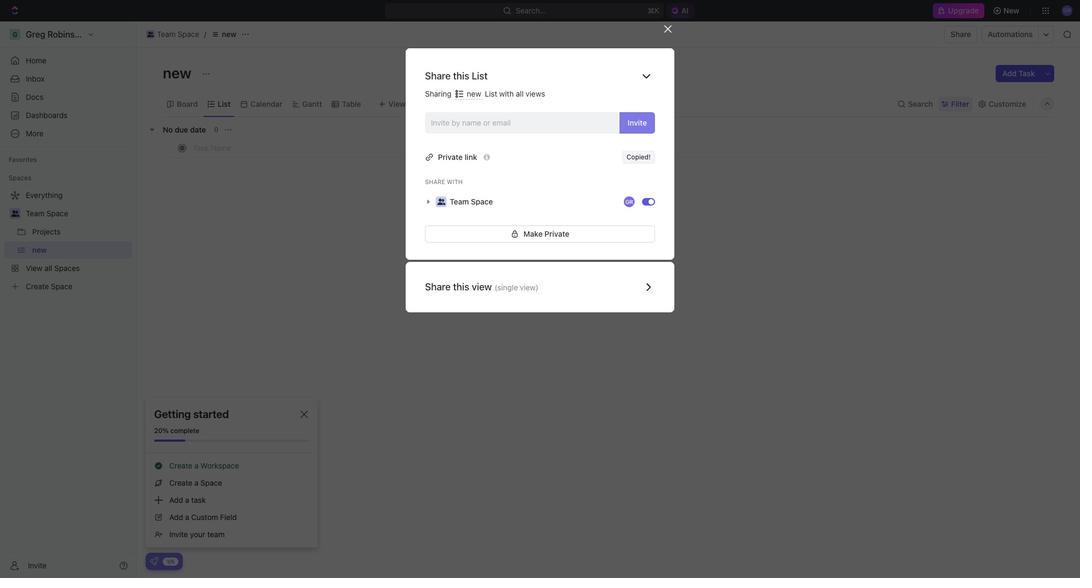 Task type: describe. For each thing, give the bounding box(es) containing it.
share this view ( single                 view )
[[425, 281, 539, 293]]

2 horizontal spatial team space
[[450, 197, 493, 206]]

⌘k
[[648, 6, 659, 15]]

table link
[[340, 96, 361, 112]]

due
[[175, 125, 188, 134]]

0 horizontal spatial view
[[472, 281, 492, 293]]

add for add task
[[1003, 69, 1017, 78]]

team inside sidebar navigation
[[26, 209, 45, 218]]

close image
[[300, 411, 308, 419]]

dashboards
[[26, 111, 68, 120]]

add for add a custom field
[[169, 513, 183, 522]]

20% complete
[[154, 427, 199, 435]]

a for task
[[185, 496, 189, 505]]

create for create a space
[[169, 479, 192, 488]]

0
[[214, 126, 218, 134]]

gr
[[625, 199, 633, 205]]

search button
[[894, 96, 936, 112]]

share with
[[425, 178, 463, 185]]

make private
[[524, 229, 569, 238]]

)
[[536, 283, 539, 292]]

workspace
[[201, 462, 239, 471]]

calendar link
[[248, 96, 282, 112]]

1/5
[[167, 559, 175, 565]]

a for workspace
[[194, 462, 198, 471]]

views
[[526, 89, 545, 98]]

list with all views
[[485, 89, 545, 98]]

team space inside sidebar navigation
[[26, 209, 68, 218]]

favorites button
[[4, 154, 41, 167]]

automations
[[988, 30, 1033, 39]]

add task button
[[996, 65, 1041, 82]]

getting started
[[154, 408, 229, 421]]

customize button
[[975, 96, 1030, 112]]

1 vertical spatial invite
[[169, 530, 188, 540]]

inbox link
[[4, 70, 132, 88]]

link
[[465, 152, 477, 162]]

new button
[[989, 2, 1026, 19]]

home
[[26, 56, 46, 65]]

2 horizontal spatial invite
[[628, 118, 647, 127]]

gantt link
[[300, 96, 322, 112]]

your
[[190, 530, 205, 540]]

single
[[497, 283, 518, 292]]

spaces
[[9, 174, 31, 182]]

no
[[163, 125, 173, 134]]

share for share
[[951, 30, 971, 39]]

docs link
[[4, 89, 132, 106]]

share this list
[[425, 70, 488, 82]]

make
[[524, 229, 543, 238]]

getting
[[154, 408, 191, 421]]

started
[[193, 408, 229, 421]]

this for view
[[453, 281, 469, 293]]

customize
[[989, 99, 1026, 108]]

2 horizontal spatial team
[[450, 197, 469, 206]]

this for list
[[453, 70, 469, 82]]

new
[[1004, 6, 1019, 15]]

sharing
[[425, 89, 454, 98]]

complete
[[170, 427, 199, 435]]

0 vertical spatial team space
[[157, 30, 199, 39]]

private link
[[438, 152, 477, 162]]

(
[[495, 283, 497, 292]]

upgrade link
[[933, 3, 984, 18]]

inbox
[[26, 74, 45, 83]]

calendar
[[251, 99, 282, 108]]

1 vertical spatial team space link
[[26, 205, 130, 222]]

copied!
[[627, 153, 651, 161]]

table
[[342, 99, 361, 108]]

user group image inside sidebar navigation
[[11, 211, 19, 217]]



Task type: vqa. For each thing, say whether or not it's contained in the screenshot.
uniquely
no



Task type: locate. For each thing, give the bounding box(es) containing it.
1 vertical spatial list
[[485, 89, 497, 98]]

new
[[222, 30, 237, 39], [163, 64, 195, 82], [465, 89, 483, 98]]

0 horizontal spatial team space
[[26, 209, 68, 218]]

invite inside sidebar navigation
[[28, 561, 47, 570]]

1 horizontal spatial invite
[[169, 530, 188, 540]]

add for add a task
[[169, 496, 183, 505]]

with left all
[[499, 89, 514, 98]]

view inside share this view ( single                 view )
[[520, 283, 536, 292]]

1 this from the top
[[453, 70, 469, 82]]

2 create from the top
[[169, 479, 192, 488]]

a for custom
[[185, 513, 189, 522]]

automations button
[[983, 26, 1038, 42]]

new right /
[[222, 30, 237, 39]]

with
[[499, 89, 514, 98], [447, 178, 463, 185]]

1 vertical spatial new
[[163, 64, 195, 82]]

private
[[438, 152, 463, 162], [545, 229, 569, 238]]

share for share this list
[[425, 70, 451, 82]]

2 vertical spatial team space
[[26, 209, 68, 218]]

add task
[[1003, 69, 1035, 78]]

1 create from the top
[[169, 462, 192, 471]]

this up sharing
[[453, 70, 469, 82]]

docs
[[26, 92, 44, 102]]

team
[[207, 530, 225, 540]]

create a workspace
[[169, 462, 239, 471]]

share for share this view ( single                 view )
[[425, 281, 451, 293]]

list left all
[[485, 89, 497, 98]]

1 horizontal spatial new
[[222, 30, 237, 39]]

a down add a task
[[185, 513, 189, 522]]

0 vertical spatial team
[[157, 30, 176, 39]]

with for share
[[447, 178, 463, 185]]

view left (
[[472, 281, 492, 293]]

add a task
[[169, 496, 206, 505]]

1 horizontal spatial team space link
[[143, 28, 202, 41]]

0 vertical spatial new
[[222, 30, 237, 39]]

invite
[[628, 118, 647, 127], [169, 530, 188, 540], [28, 561, 47, 570]]

team space
[[157, 30, 199, 39], [450, 197, 493, 206], [26, 209, 68, 218]]

private right make
[[545, 229, 569, 238]]

a left task
[[185, 496, 189, 505]]

list link
[[216, 96, 231, 112]]

create for create a workspace
[[169, 462, 192, 471]]

team down spaces
[[26, 209, 45, 218]]

2 vertical spatial invite
[[28, 561, 47, 570]]

0 vertical spatial add
[[1003, 69, 1017, 78]]

private left link
[[438, 152, 463, 162]]

search
[[908, 99, 933, 108]]

home link
[[4, 52, 132, 69]]

upgrade
[[948, 6, 979, 15]]

board
[[177, 99, 198, 108]]

all
[[516, 89, 524, 98]]

share
[[951, 30, 971, 39], [425, 70, 451, 82], [425, 178, 445, 185], [425, 281, 451, 293]]

create
[[169, 462, 192, 471], [169, 479, 192, 488]]

create up add a task
[[169, 479, 192, 488]]

0 vertical spatial with
[[499, 89, 514, 98]]

1 vertical spatial team space
[[450, 197, 493, 206]]

field
[[220, 513, 237, 522]]

1 horizontal spatial user group image
[[147, 32, 154, 37]]

add
[[1003, 69, 1017, 78], [169, 496, 183, 505], [169, 513, 183, 522]]

favorites
[[9, 156, 37, 164]]

search...
[[516, 6, 546, 15]]

1 vertical spatial create
[[169, 479, 192, 488]]

team
[[157, 30, 176, 39], [450, 197, 469, 206], [26, 209, 45, 218]]

list for list with all views
[[485, 89, 497, 98]]

0 vertical spatial list
[[472, 70, 488, 82]]

a up task
[[194, 479, 198, 488]]

task
[[191, 496, 206, 505]]

user group image inside team space link
[[147, 32, 154, 37]]

onboarding checklist button image
[[150, 558, 159, 566]]

new up board link
[[163, 64, 195, 82]]

1 horizontal spatial with
[[499, 89, 514, 98]]

0 horizontal spatial user group image
[[11, 211, 19, 217]]

list for list
[[218, 99, 231, 108]]

/
[[204, 30, 206, 39]]

0 horizontal spatial invite
[[28, 561, 47, 570]]

this left (
[[453, 281, 469, 293]]

add inside button
[[1003, 69, 1017, 78]]

new inside new link
[[222, 30, 237, 39]]

2 horizontal spatial new
[[465, 89, 483, 98]]

2 vertical spatial add
[[169, 513, 183, 522]]

team space link
[[143, 28, 202, 41], [26, 205, 130, 222]]

share for share with
[[425, 178, 445, 185]]

space
[[178, 30, 199, 39], [471, 197, 493, 206], [47, 209, 68, 218], [201, 479, 222, 488]]

2 vertical spatial list
[[218, 99, 231, 108]]

0 horizontal spatial with
[[447, 178, 463, 185]]

user group image
[[147, 32, 154, 37], [437, 199, 445, 205], [11, 211, 19, 217]]

2 vertical spatial user group image
[[11, 211, 19, 217]]

0 horizontal spatial team
[[26, 209, 45, 218]]

0 horizontal spatial new
[[163, 64, 195, 82]]

1 horizontal spatial team space
[[157, 30, 199, 39]]

invite your team
[[169, 530, 225, 540]]

a for space
[[194, 479, 198, 488]]

create up 'create a space'
[[169, 462, 192, 471]]

1 vertical spatial team
[[450, 197, 469, 206]]

date
[[190, 125, 206, 134]]

0 horizontal spatial private
[[438, 152, 463, 162]]

create a space
[[169, 479, 222, 488]]

space inside sidebar navigation
[[47, 209, 68, 218]]

0 vertical spatial user group image
[[147, 32, 154, 37]]

sidebar navigation
[[0, 21, 137, 579]]

share inside button
[[951, 30, 971, 39]]

gantt
[[302, 99, 322, 108]]

a
[[194, 462, 198, 471], [194, 479, 198, 488], [185, 496, 189, 505], [185, 513, 189, 522]]

view
[[472, 281, 492, 293], [520, 283, 536, 292]]

task
[[1019, 69, 1035, 78]]

new link
[[208, 28, 239, 41]]

0 vertical spatial private
[[438, 152, 463, 162]]

0 vertical spatial team space link
[[143, 28, 202, 41]]

list
[[472, 70, 488, 82], [485, 89, 497, 98], [218, 99, 231, 108]]

team space left /
[[157, 30, 199, 39]]

2 horizontal spatial user group image
[[437, 199, 445, 205]]

1 horizontal spatial private
[[545, 229, 569, 238]]

share button
[[944, 26, 978, 43]]

with down private link
[[447, 178, 463, 185]]

1 horizontal spatial view
[[520, 283, 536, 292]]

0 vertical spatial this
[[453, 70, 469, 82]]

team down share with
[[450, 197, 469, 206]]

dashboards link
[[4, 107, 132, 124]]

20%
[[154, 427, 169, 435]]

1 vertical spatial user group image
[[437, 199, 445, 205]]

board link
[[175, 96, 198, 112]]

onboarding checklist button element
[[150, 558, 159, 566]]

2 vertical spatial new
[[465, 89, 483, 98]]

2 this from the top
[[453, 281, 469, 293]]

view right "single"
[[520, 283, 536, 292]]

0 vertical spatial invite
[[628, 118, 647, 127]]

no due date
[[163, 125, 206, 134]]

a up 'create a space'
[[194, 462, 198, 471]]

0 vertical spatial create
[[169, 462, 192, 471]]

team left /
[[157, 30, 176, 39]]

list up list with all views
[[472, 70, 488, 82]]

custom
[[191, 513, 218, 522]]

1 vertical spatial this
[[453, 281, 469, 293]]

0 horizontal spatial team space link
[[26, 205, 130, 222]]

team space down spaces
[[26, 209, 68, 218]]

add a custom field
[[169, 513, 237, 522]]

list up 0
[[218, 99, 231, 108]]

this
[[453, 70, 469, 82], [453, 281, 469, 293]]

2 vertical spatial team
[[26, 209, 45, 218]]

new down share this list
[[465, 89, 483, 98]]

Invite by name or email text field
[[431, 115, 615, 131]]

1 vertical spatial private
[[545, 229, 569, 238]]

team space down share with
[[450, 197, 493, 206]]

with for list
[[499, 89, 514, 98]]

Task Name text field
[[193, 139, 507, 156]]

1 horizontal spatial team
[[157, 30, 176, 39]]

1 vertical spatial with
[[447, 178, 463, 185]]

1 vertical spatial add
[[169, 496, 183, 505]]



